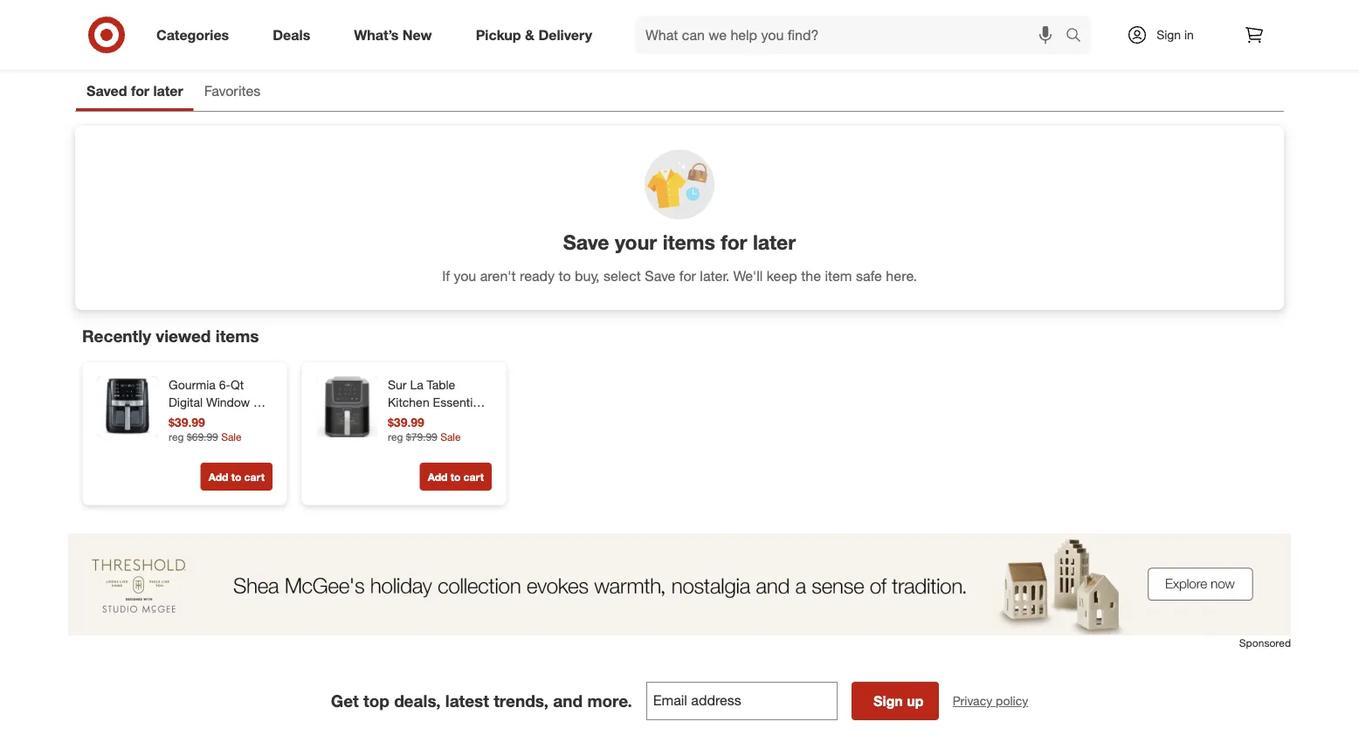 Task type: describe. For each thing, give the bounding box(es) containing it.
select
[[604, 267, 641, 284]]

6-
[[219, 378, 231, 393]]

fryer inside sur la table kitchen essentials 5qt air fryer
[[427, 412, 455, 428]]

safe
[[856, 267, 882, 284]]

later.
[[700, 267, 730, 284]]

guided
[[224, 430, 264, 445]]

gourmia 6-qt digital window air fryer with 12 presets & guided cooking black
[[169, 378, 268, 463]]

deals link
[[258, 16, 332, 54]]

get top deals, latest trends, and more.
[[331, 691, 632, 712]]

gourmia 6-qt digital window air fryer with 12 presets & guided cooking black link
[[169, 377, 269, 463]]

categories
[[156, 26, 229, 43]]

la
[[410, 378, 424, 393]]

sign in
[[1157, 27, 1194, 42]]

sign up
[[874, 693, 924, 710]]

sale for fryer
[[440, 430, 461, 444]]

aren't
[[480, 267, 516, 284]]

reg for fryer
[[169, 430, 184, 444]]

keep
[[767, 267, 798, 284]]

items for your
[[663, 230, 715, 255]]

black
[[218, 447, 248, 463]]

favorites
[[204, 83, 261, 100]]

policy
[[996, 694, 1029, 709]]

new
[[403, 26, 432, 43]]

2 horizontal spatial to
[[559, 267, 571, 284]]

add to cart button for sur la table kitchen essentials 5qt air fryer
[[420, 463, 492, 491]]

pickup
[[476, 26, 521, 43]]

pickup & delivery link
[[461, 16, 614, 54]]

in
[[1185, 27, 1194, 42]]

cooking
[[169, 447, 214, 463]]

qt
[[231, 378, 244, 393]]

favorites link
[[194, 74, 271, 111]]

to for gourmia 6-qt digital window air fryer with 12 presets & guided cooking black
[[231, 471, 241, 484]]

sur la table kitchen essentials 5qt air fryer
[[388, 378, 488, 428]]

sur la table kitchen essentials 5qt air fryer link
[[388, 377, 488, 428]]

advertisement region
[[68, 534, 1291, 636]]

gourmia
[[169, 378, 216, 393]]

reg for air
[[388, 430, 403, 444]]

pickup & delivery
[[476, 26, 592, 43]]

$79.99
[[406, 430, 438, 444]]

$39.99 for air
[[388, 415, 425, 430]]

sign for sign in
[[1157, 27, 1181, 42]]

sale for with
[[221, 430, 242, 444]]

you
[[454, 267, 476, 284]]

add to cart button for gourmia 6-qt digital window air fryer with 12 presets & guided cooking black
[[201, 463, 273, 491]]

what's new
[[354, 26, 432, 43]]

$39.99 reg $69.99 sale
[[169, 415, 242, 444]]

sign for sign up
[[874, 693, 903, 710]]

search button
[[1058, 16, 1100, 58]]

air inside sur la table kitchen essentials 5qt air fryer
[[409, 412, 424, 428]]

items for viewed
[[216, 326, 259, 346]]

sponsored
[[1240, 637, 1291, 650]]

essentials
[[433, 395, 488, 410]]

and
[[553, 691, 583, 712]]



Task type: locate. For each thing, give the bounding box(es) containing it.
add to cart down $79.99 on the left of page
[[428, 471, 484, 484]]

1 vertical spatial sign
[[874, 693, 903, 710]]

items up if you aren't ready to buy, select save for later. we'll keep the item safe here.
[[663, 230, 715, 255]]

item
[[825, 267, 852, 284]]

1 horizontal spatial reg
[[388, 430, 403, 444]]

sign up button
[[852, 683, 939, 721]]

reg inside $39.99 reg $79.99 sale
[[388, 430, 403, 444]]

sign left up
[[874, 693, 903, 710]]

0 horizontal spatial $39.99
[[169, 415, 205, 430]]

0 vertical spatial sign
[[1157, 27, 1181, 42]]

privacy
[[953, 694, 993, 709]]

sign in link
[[1112, 16, 1221, 54]]

save
[[563, 230, 609, 255], [645, 267, 676, 284]]

add to cart for gourmia 6-qt digital window air fryer with 12 presets & guided cooking black
[[209, 471, 265, 484]]

0 vertical spatial air
[[253, 395, 268, 410]]

save your items for later
[[563, 230, 796, 255]]

1 horizontal spatial add to cart
[[428, 471, 484, 484]]

1 horizontal spatial add
[[428, 471, 448, 484]]

add down $79.99 on the left of page
[[428, 471, 448, 484]]

search
[[1058, 28, 1100, 45]]

1 fryer from the left
[[169, 412, 197, 428]]

& down with
[[213, 430, 221, 445]]

0 horizontal spatial add
[[209, 471, 228, 484]]

to down $39.99 reg $79.99 sale
[[451, 471, 461, 484]]

fryer inside gourmia 6-qt digital window air fryer with 12 presets & guided cooking black
[[169, 412, 197, 428]]

1 vertical spatial later
[[753, 230, 796, 255]]

0 horizontal spatial sign
[[874, 693, 903, 710]]

2 horizontal spatial for
[[721, 230, 748, 255]]

5qt
[[388, 412, 406, 428]]

fryer down digital at the bottom left of page
[[169, 412, 197, 428]]

trends,
[[494, 691, 549, 712]]

1 vertical spatial for
[[721, 230, 748, 255]]

add to cart button down $79.99 on the left of page
[[420, 463, 492, 491]]

sale inside $39.99 reg $79.99 sale
[[440, 430, 461, 444]]

2 add to cart from the left
[[428, 471, 484, 484]]

recently
[[82, 326, 151, 346]]

1 horizontal spatial air
[[409, 412, 424, 428]]

1 vertical spatial &
[[213, 430, 221, 445]]

0 horizontal spatial add to cart button
[[201, 463, 273, 491]]

saved
[[87, 83, 127, 100]]

1 horizontal spatial sign
[[1157, 27, 1181, 42]]

0 horizontal spatial later
[[153, 83, 183, 100]]

later up keep
[[753, 230, 796, 255]]

1 add to cart from the left
[[209, 471, 265, 484]]

reg
[[169, 430, 184, 444], [388, 430, 403, 444]]

we'll
[[734, 267, 763, 284]]

here.
[[886, 267, 917, 284]]

1 horizontal spatial add to cart button
[[420, 463, 492, 491]]

with
[[200, 412, 223, 428]]

1 add from the left
[[209, 471, 228, 484]]

ready
[[520, 267, 555, 284]]

1 horizontal spatial $39.99
[[388, 415, 425, 430]]

sign inside sign in link
[[1157, 27, 1181, 42]]

latest
[[445, 691, 489, 712]]

2 add to cart button from the left
[[420, 463, 492, 491]]

add to cart button
[[201, 463, 273, 491], [420, 463, 492, 491]]

add for fryer
[[428, 471, 448, 484]]

save right select
[[645, 267, 676, 284]]

1 horizontal spatial to
[[451, 471, 461, 484]]

what's new link
[[339, 16, 454, 54]]

for left later.
[[680, 267, 696, 284]]

the
[[801, 267, 821, 284]]

buy,
[[575, 267, 600, 284]]

air
[[253, 395, 268, 410], [409, 412, 424, 428]]

to left buy,
[[559, 267, 571, 284]]

privacy policy link
[[953, 693, 1029, 711]]

empty cart bullseye image
[[548, 0, 811, 43]]

for up we'll
[[721, 230, 748, 255]]

air right window
[[253, 395, 268, 410]]

0 horizontal spatial fryer
[[169, 412, 197, 428]]

2 add from the left
[[428, 471, 448, 484]]

add
[[209, 471, 228, 484], [428, 471, 448, 484]]

0 horizontal spatial &
[[213, 430, 221, 445]]

sale
[[221, 430, 242, 444], [440, 430, 461, 444]]

&
[[525, 26, 535, 43], [213, 430, 221, 445]]

later down categories
[[153, 83, 183, 100]]

$39.99 reg $79.99 sale
[[388, 415, 461, 444]]

what's
[[354, 26, 399, 43]]

0 horizontal spatial save
[[563, 230, 609, 255]]

cart down black
[[244, 471, 265, 484]]

2 cart from the left
[[464, 471, 484, 484]]

$39.99 down digital at the bottom left of page
[[169, 415, 205, 430]]

2 sale from the left
[[440, 430, 461, 444]]

1 horizontal spatial later
[[753, 230, 796, 255]]

table
[[427, 378, 455, 393]]

What can we help you find? suggestions appear below search field
[[635, 16, 1070, 54]]

1 vertical spatial air
[[409, 412, 424, 428]]

items
[[663, 230, 715, 255], [216, 326, 259, 346]]

1 vertical spatial items
[[216, 326, 259, 346]]

0 horizontal spatial air
[[253, 395, 268, 410]]

2 reg from the left
[[388, 430, 403, 444]]

1 horizontal spatial &
[[525, 26, 535, 43]]

1 horizontal spatial for
[[680, 267, 696, 284]]

1 horizontal spatial fryer
[[427, 412, 455, 428]]

sign inside the sign up button
[[874, 693, 903, 710]]

$39.99 inside $39.99 reg $69.99 sale
[[169, 415, 205, 430]]

0 vertical spatial &
[[525, 26, 535, 43]]

1 horizontal spatial save
[[645, 267, 676, 284]]

12
[[226, 412, 240, 428]]

reg up cooking
[[169, 430, 184, 444]]

add for with
[[209, 471, 228, 484]]

to down black
[[231, 471, 241, 484]]

for
[[131, 83, 149, 100], [721, 230, 748, 255], [680, 267, 696, 284]]

1 sale from the left
[[221, 430, 242, 444]]

add to cart down black
[[209, 471, 265, 484]]

cart for gourmia 6-qt digital window air fryer with 12 presets & guided cooking black
[[244, 471, 265, 484]]

delivery
[[539, 26, 592, 43]]

cart down essentials
[[464, 471, 484, 484]]

0 vertical spatial save
[[563, 230, 609, 255]]

deals
[[273, 26, 310, 43]]

sign
[[1157, 27, 1181, 42], [874, 693, 903, 710]]

0 horizontal spatial to
[[231, 471, 241, 484]]

air up $79.99 on the left of page
[[409, 412, 424, 428]]

1 cart from the left
[[244, 471, 265, 484]]

gourmia 6-qt digital window air fryer with 12 presets & guided cooking black image
[[97, 377, 158, 438], [97, 377, 158, 438]]

sign left in
[[1157, 27, 1181, 42]]

recently viewed items
[[82, 326, 259, 346]]

None text field
[[646, 683, 838, 721]]

0 vertical spatial items
[[663, 230, 715, 255]]

2 fryer from the left
[[427, 412, 455, 428]]

for right saved
[[131, 83, 149, 100]]

presets
[[169, 430, 210, 445]]

reg inside $39.99 reg $69.99 sale
[[169, 430, 184, 444]]

up
[[907, 693, 924, 710]]

top
[[364, 691, 390, 712]]

saved for later link
[[76, 74, 194, 111]]

1 horizontal spatial sale
[[440, 430, 461, 444]]

items up "qt"
[[216, 326, 259, 346]]

0 vertical spatial later
[[153, 83, 183, 100]]

more.
[[588, 691, 632, 712]]

0 horizontal spatial items
[[216, 326, 259, 346]]

viewed
[[156, 326, 211, 346]]

to
[[559, 267, 571, 284], [231, 471, 241, 484], [451, 471, 461, 484]]

1 $39.99 from the left
[[169, 415, 205, 430]]

0 vertical spatial for
[[131, 83, 149, 100]]

sale inside $39.99 reg $69.99 sale
[[221, 430, 242, 444]]

fryer up $79.99 on the left of page
[[427, 412, 455, 428]]

0 horizontal spatial for
[[131, 83, 149, 100]]

& right pickup
[[525, 26, 535, 43]]

deals,
[[394, 691, 441, 712]]

get
[[331, 691, 359, 712]]

categories link
[[142, 16, 251, 54]]

0 horizontal spatial cart
[[244, 471, 265, 484]]

$39.99
[[169, 415, 205, 430], [388, 415, 425, 430]]

later
[[153, 83, 183, 100], [753, 230, 796, 255]]

reg down 5qt
[[388, 430, 403, 444]]

add down black
[[209, 471, 228, 484]]

saved for later
[[87, 83, 183, 100]]

1 vertical spatial save
[[645, 267, 676, 284]]

0 horizontal spatial sale
[[221, 430, 242, 444]]

fryer
[[169, 412, 197, 428], [427, 412, 455, 428]]

2 $39.99 from the left
[[388, 415, 425, 430]]

add to cart
[[209, 471, 265, 484], [428, 471, 484, 484]]

& inside gourmia 6-qt digital window air fryer with 12 presets & guided cooking black
[[213, 430, 221, 445]]

$39.99 for fryer
[[169, 415, 205, 430]]

sur
[[388, 378, 407, 393]]

privacy policy
[[953, 694, 1029, 709]]

$69.99
[[187, 430, 218, 444]]

cart
[[244, 471, 265, 484], [464, 471, 484, 484]]

1 horizontal spatial cart
[[464, 471, 484, 484]]

$39.99 down "kitchen"
[[388, 415, 425, 430]]

1 horizontal spatial items
[[663, 230, 715, 255]]

add to cart for sur la table kitchen essentials 5qt air fryer
[[428, 471, 484, 484]]

1 add to cart button from the left
[[201, 463, 273, 491]]

sale right $79.99 on the left of page
[[440, 430, 461, 444]]

0 horizontal spatial reg
[[169, 430, 184, 444]]

0 horizontal spatial add to cart
[[209, 471, 265, 484]]

2 vertical spatial for
[[680, 267, 696, 284]]

window
[[206, 395, 250, 410]]

add to cart button down black
[[201, 463, 273, 491]]

kitchen
[[388, 395, 430, 410]]

cart for sur la table kitchen essentials 5qt air fryer
[[464, 471, 484, 484]]

if
[[442, 267, 450, 284]]

your
[[615, 230, 657, 255]]

if you aren't ready to buy, select save for later. we'll keep the item safe here.
[[442, 267, 917, 284]]

to for sur la table kitchen essentials 5qt air fryer
[[451, 471, 461, 484]]

sale down 12
[[221, 430, 242, 444]]

1 reg from the left
[[169, 430, 184, 444]]

$39.99 inside $39.99 reg $79.99 sale
[[388, 415, 425, 430]]

sur la table kitchen essentials 5qt air fryer image
[[316, 377, 377, 438], [316, 377, 377, 438]]

air inside gourmia 6-qt digital window air fryer with 12 presets & guided cooking black
[[253, 395, 268, 410]]

save up buy,
[[563, 230, 609, 255]]

digital
[[169, 395, 203, 410]]



Task type: vqa. For each thing, say whether or not it's contained in the screenshot.
Pickup & Delivery link
yes



